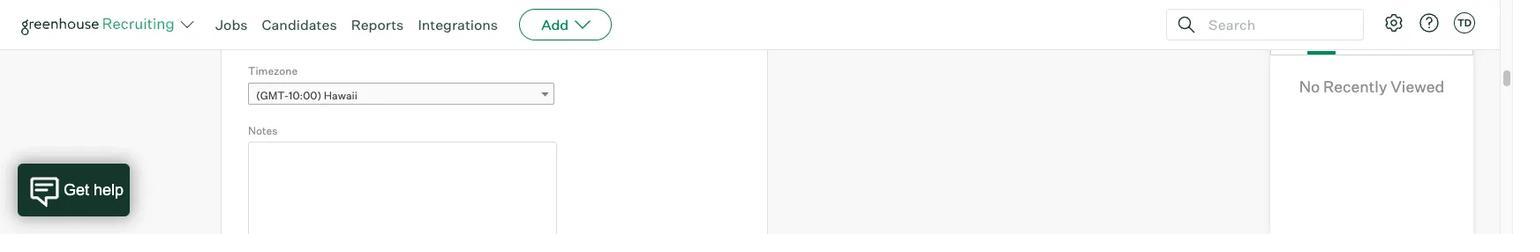 Task type: locate. For each thing, give the bounding box(es) containing it.
td button
[[1454, 12, 1475, 34]]

integrations link
[[418, 16, 498, 34]]

(gmt-10:00) hawaii
[[256, 89, 357, 102]]

add
[[541, 16, 569, 34]]

candidates up timezone
[[262, 16, 337, 34]]

Notes text field
[[248, 142, 557, 235]]

(gmt-
[[256, 89, 289, 102]]

add button
[[519, 9, 612, 41]]

Search text field
[[1204, 12, 1347, 38]]

candidates up the no
[[1287, 26, 1356, 41]]

candidates
[[262, 16, 337, 34], [1287, 26, 1356, 41]]

notes
[[248, 124, 278, 137]]

td button
[[1450, 9, 1479, 37]]

configure image
[[1383, 12, 1404, 34]]

candidates link
[[262, 16, 337, 34]]

jobs link
[[215, 16, 248, 34]]

viewed
[[1391, 77, 1444, 96]]

None text field
[[248, 17, 541, 45]]

0 horizontal spatial candidates
[[262, 16, 337, 34]]

greenhouse recruiting image
[[21, 14, 180, 35]]



Task type: describe. For each thing, give the bounding box(es) containing it.
reports link
[[351, 16, 404, 34]]

reports
[[351, 16, 404, 34]]

1 horizontal spatial candidates
[[1287, 26, 1356, 41]]

(gmt-10:00) hawaii link
[[248, 83, 554, 108]]

no recently viewed
[[1299, 77, 1444, 96]]

recently
[[1323, 77, 1387, 96]]

hawaii
[[324, 89, 357, 102]]

jobs
[[215, 16, 248, 34]]

timezone
[[248, 65, 298, 78]]

10:00)
[[289, 89, 321, 102]]

integrations
[[418, 16, 498, 34]]

no
[[1299, 77, 1320, 96]]

td
[[1457, 17, 1472, 29]]



Task type: vqa. For each thing, say whether or not it's contained in the screenshot.
'Candidates'
yes



